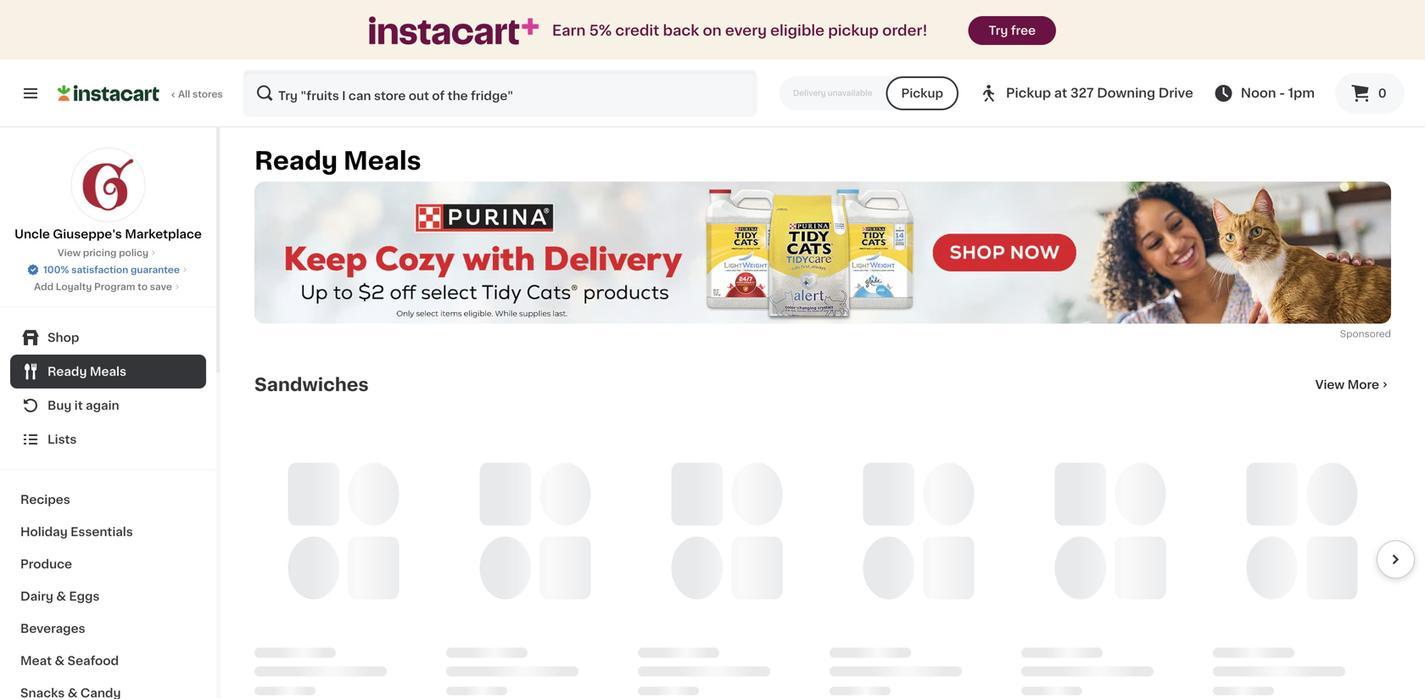 Task type: vqa. For each thing, say whether or not it's contained in the screenshot.
the left View
yes



Task type: locate. For each thing, give the bounding box(es) containing it.
noon
[[1241, 87, 1277, 99]]

0 vertical spatial view
[[58, 248, 81, 258]]

pickup
[[829, 23, 879, 38]]

seafood
[[68, 655, 119, 667]]

noon - 1pm link
[[1214, 83, 1316, 104]]

0 horizontal spatial ready meals
[[48, 366, 126, 378]]

meat
[[20, 655, 52, 667]]

1 vertical spatial meals
[[90, 366, 126, 378]]

0 vertical spatial &
[[56, 591, 66, 603]]

&
[[56, 591, 66, 603], [55, 655, 65, 667]]

1 vertical spatial ready meals
[[48, 366, 126, 378]]

beverages
[[20, 623, 85, 635]]

buy it again
[[48, 400, 119, 412]]

view
[[58, 248, 81, 258], [1316, 379, 1345, 391]]

view more
[[1316, 379, 1380, 391]]

pickup left at
[[1007, 87, 1052, 99]]

add
[[34, 282, 54, 292]]

pickup button
[[886, 76, 959, 110]]

marketplace
[[125, 228, 202, 240]]

ready
[[255, 149, 338, 173], [48, 366, 87, 378]]

instacart logo image
[[58, 83, 160, 104]]

instacart plus icon image
[[369, 16, 539, 45]]

giuseppe's
[[53, 228, 122, 240]]

& left eggs
[[56, 591, 66, 603]]

shop link
[[10, 321, 206, 355]]

0 vertical spatial ready meals
[[255, 149, 421, 173]]

eggs
[[69, 591, 100, 603]]

ready meals
[[255, 149, 421, 173], [48, 366, 126, 378]]

lists
[[48, 434, 77, 446]]

try
[[989, 25, 1009, 36]]

try free
[[989, 25, 1036, 36]]

buy it again link
[[10, 389, 206, 423]]

view for view more
[[1316, 379, 1345, 391]]

view pricing policy
[[58, 248, 149, 258]]

pickup down order!
[[902, 87, 944, 99]]

pickup at 327 downing drive
[[1007, 87, 1194, 99]]

1 horizontal spatial view
[[1316, 379, 1345, 391]]

0 horizontal spatial ready
[[48, 366, 87, 378]]

view for view pricing policy
[[58, 248, 81, 258]]

pickup for pickup at 327 downing drive
[[1007, 87, 1052, 99]]

0 vertical spatial meals
[[344, 149, 421, 173]]

at
[[1055, 87, 1068, 99]]

pickup
[[1007, 87, 1052, 99], [902, 87, 944, 99]]

0 horizontal spatial pickup
[[902, 87, 944, 99]]

1 vertical spatial view
[[1316, 379, 1345, 391]]

uncle giuseppe's marketplace logo image
[[71, 148, 146, 222]]

add loyalty program to save
[[34, 282, 172, 292]]

meat & seafood
[[20, 655, 119, 667]]

meals
[[344, 149, 421, 173], [90, 366, 126, 378]]

view more link
[[1316, 376, 1392, 393]]

add loyalty program to save link
[[34, 280, 182, 294]]

service type group
[[780, 76, 959, 110]]

on
[[703, 23, 722, 38]]

1 vertical spatial &
[[55, 655, 65, 667]]

& for meat
[[55, 655, 65, 667]]

0 horizontal spatial meals
[[90, 366, 126, 378]]

dairy & eggs
[[20, 591, 100, 603]]

stores
[[193, 90, 223, 99]]

0 vertical spatial ready
[[255, 149, 338, 173]]

pickup inside pickup button
[[902, 87, 944, 99]]

pickup inside pickup at 327 downing drive popup button
[[1007, 87, 1052, 99]]

0 button
[[1336, 73, 1406, 114]]

view left the more
[[1316, 379, 1345, 391]]

None search field
[[243, 70, 758, 117]]

0 horizontal spatial view
[[58, 248, 81, 258]]

downing
[[1098, 87, 1156, 99]]

1 horizontal spatial meals
[[344, 149, 421, 173]]

view up 100%
[[58, 248, 81, 258]]

1 horizontal spatial pickup
[[1007, 87, 1052, 99]]

loyalty
[[56, 282, 92, 292]]

satisfaction
[[71, 265, 128, 275]]

1 horizontal spatial ready meals
[[255, 149, 421, 173]]

earn
[[552, 23, 586, 38]]

& right meat
[[55, 655, 65, 667]]

all stores
[[178, 90, 223, 99]]

produce link
[[10, 548, 206, 581]]

recipes link
[[10, 484, 206, 516]]

1 vertical spatial ready
[[48, 366, 87, 378]]

100% satisfaction guarantee button
[[26, 260, 190, 277]]

327
[[1071, 87, 1095, 99]]



Task type: describe. For each thing, give the bounding box(es) containing it.
1 horizontal spatial ready
[[255, 149, 338, 173]]

program
[[94, 282, 135, 292]]

it
[[74, 400, 83, 412]]

noon - 1pm
[[1241, 87, 1316, 99]]

pickup for pickup
[[902, 87, 944, 99]]

spo
[[1341, 329, 1359, 339]]

free
[[1012, 25, 1036, 36]]

lists link
[[10, 423, 206, 457]]

ready meals link
[[10, 355, 206, 389]]

ready inside dropdown button
[[48, 366, 87, 378]]

uncle
[[15, 228, 50, 240]]

meat & seafood link
[[10, 645, 206, 677]]

100%
[[43, 265, 69, 275]]

produce
[[20, 558, 72, 570]]

shop
[[48, 332, 79, 344]]

view pricing policy link
[[58, 246, 159, 260]]

drive
[[1159, 87, 1194, 99]]

every
[[726, 23, 767, 38]]

• sponsored: keep cozy with delivery image
[[255, 182, 1392, 324]]

holiday essentials link
[[10, 516, 206, 548]]

all stores link
[[58, 70, 224, 117]]

to
[[138, 282, 148, 292]]

credit
[[616, 23, 660, 38]]

5%
[[589, 23, 612, 38]]

pricing
[[83, 248, 117, 258]]

meals inside dropdown button
[[90, 366, 126, 378]]

dairy
[[20, 591, 53, 603]]

item carousel region
[[255, 415, 1416, 699]]

uncle giuseppe's marketplace link
[[15, 148, 202, 243]]

1pm
[[1289, 87, 1316, 99]]

more
[[1348, 379, 1380, 391]]

uncle giuseppe's marketplace
[[15, 228, 202, 240]]

Search field
[[244, 71, 756, 115]]

back
[[663, 23, 700, 38]]

nsored
[[1359, 329, 1392, 339]]

ready meals inside dropdown button
[[48, 366, 126, 378]]

100% satisfaction guarantee
[[43, 265, 180, 275]]

recipes
[[20, 494, 70, 506]]

pickup at 327 downing drive button
[[979, 70, 1194, 117]]

sandwiches link
[[255, 375, 369, 395]]

policy
[[119, 248, 149, 258]]

sandwiches
[[255, 376, 369, 394]]

buy
[[48, 400, 72, 412]]

guarantee
[[131, 265, 180, 275]]

0
[[1379, 87, 1387, 99]]

save
[[150, 282, 172, 292]]

holiday
[[20, 526, 68, 538]]

all
[[178, 90, 190, 99]]

earn 5% credit back on every eligible pickup order!
[[552, 23, 928, 38]]

holiday essentials
[[20, 526, 133, 538]]

eligible
[[771, 23, 825, 38]]

& for dairy
[[56, 591, 66, 603]]

dairy & eggs link
[[10, 581, 206, 613]]

ready meals button
[[10, 355, 206, 389]]

order!
[[883, 23, 928, 38]]

essentials
[[71, 526, 133, 538]]

beverages link
[[10, 613, 206, 645]]

again
[[86, 400, 119, 412]]

-
[[1280, 87, 1286, 99]]



